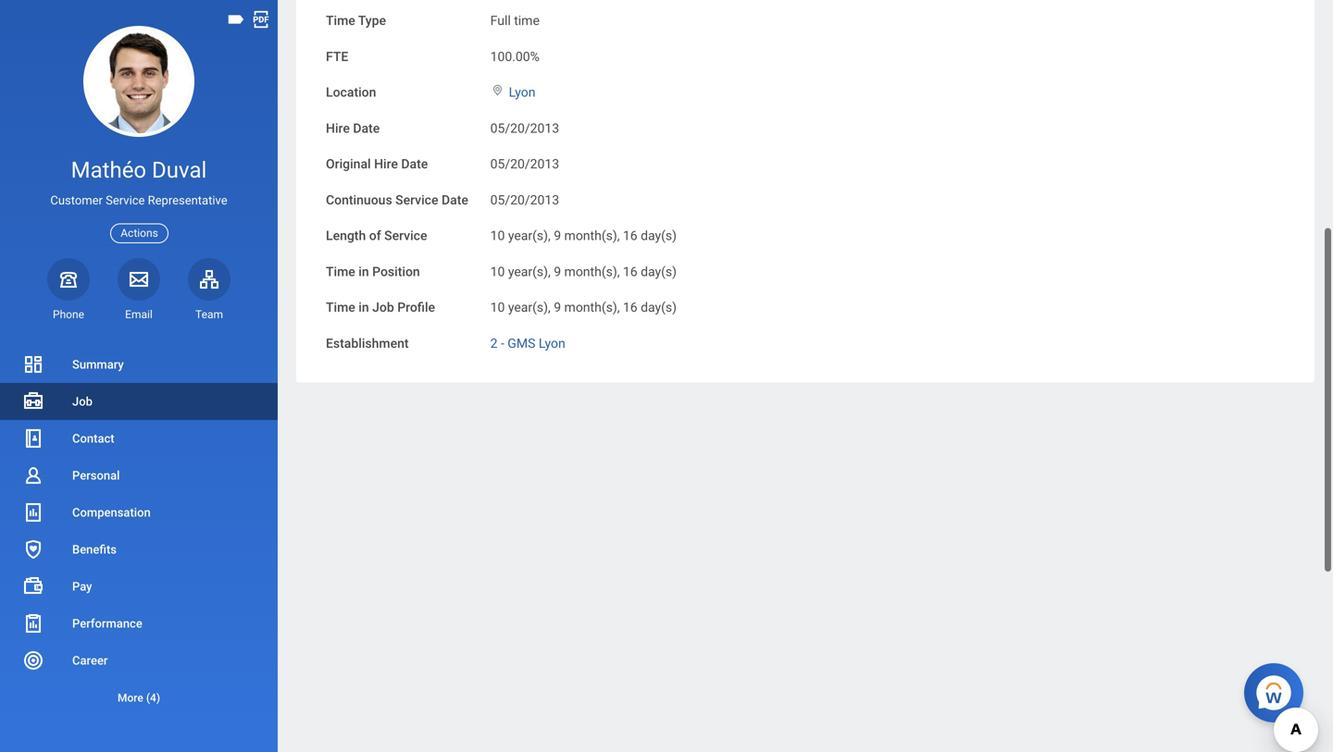 Task type: describe. For each thing, give the bounding box(es) containing it.
service for continuous
[[395, 192, 438, 208]]

time for time type
[[326, 13, 355, 28]]

full
[[490, 13, 511, 28]]

0 horizontal spatial lyon
[[509, 85, 536, 100]]

time in job profile
[[326, 300, 435, 315]]

2 - gms lyon
[[490, 336, 565, 351]]

original hire date element
[[490, 145, 559, 173]]

9 for time in job profile
[[554, 300, 561, 315]]

team
[[195, 308, 223, 321]]

customer service representative
[[50, 194, 227, 208]]

career
[[72, 654, 108, 668]]

1 vertical spatial lyon
[[539, 336, 565, 351]]

10 year(s), 9 month(s), 16 day(s) for time in job profile
[[490, 300, 677, 315]]

05/20/2013 for original hire date
[[490, 157, 559, 172]]

in for position
[[359, 264, 369, 279]]

performance link
[[0, 605, 278, 642]]

location
[[326, 85, 376, 100]]

pay
[[72, 580, 92, 594]]

contact
[[72, 432, 114, 446]]

summary link
[[0, 346, 278, 383]]

performance image
[[22, 613, 44, 635]]

05/20/2013 for continuous service date
[[490, 192, 559, 208]]

continuous service date element
[[490, 181, 559, 209]]

email button
[[118, 258, 160, 322]]

16 for time in position
[[623, 264, 638, 279]]

compensation link
[[0, 494, 278, 531]]

personal link
[[0, 457, 278, 494]]

original
[[326, 157, 371, 172]]

gms
[[508, 336, 535, 351]]

list containing summary
[[0, 346, 278, 717]]

contact image
[[22, 428, 44, 450]]

day(s) for time in job profile
[[641, 300, 677, 315]]

position
[[372, 264, 420, 279]]

fte
[[326, 49, 348, 64]]

year(s), for time in position
[[508, 264, 551, 279]]

date for service
[[442, 192, 468, 208]]

1 horizontal spatial hire
[[374, 157, 398, 172]]

day(s) for length of service
[[641, 228, 677, 244]]

establishment
[[326, 336, 409, 351]]

compensation
[[72, 506, 151, 520]]

more
[[118, 692, 143, 705]]

phone
[[53, 308, 84, 321]]

time for time in job profile
[[326, 300, 355, 315]]

profile
[[397, 300, 435, 315]]

compensation image
[[22, 502, 44, 524]]

fte element
[[490, 38, 540, 65]]

benefits
[[72, 543, 117, 557]]

continuous service date
[[326, 192, 468, 208]]

0 vertical spatial date
[[353, 121, 380, 136]]

time in position
[[326, 264, 420, 279]]

phone mathéo duval element
[[47, 307, 90, 322]]

phone button
[[47, 258, 90, 322]]

in for job
[[359, 300, 369, 315]]

length of service element
[[490, 217, 677, 245]]

summary
[[72, 358, 124, 372]]

time type
[[326, 13, 386, 28]]

1 horizontal spatial job
[[372, 300, 394, 315]]

time in job profile element
[[490, 289, 677, 317]]

hire date element
[[490, 110, 559, 137]]

10 for time in position
[[490, 264, 505, 279]]

length of service
[[326, 228, 427, 244]]

performance
[[72, 617, 142, 631]]

more (4) button
[[0, 687, 278, 710]]

continuous
[[326, 192, 392, 208]]

location image
[[490, 84, 505, 97]]

summary image
[[22, 354, 44, 376]]

contact link
[[0, 420, 278, 457]]

career image
[[22, 650, 44, 672]]

tag image
[[226, 9, 246, 30]]

career link
[[0, 642, 278, 680]]

10 year(s), 9 month(s), 16 day(s) for length of service
[[490, 228, 677, 244]]

personal
[[72, 469, 120, 483]]

job inside list
[[72, 395, 93, 409]]

team mathéo duval element
[[188, 307, 231, 322]]

time for time in position
[[326, 264, 355, 279]]

10 for length of service
[[490, 228, 505, 244]]

month(s), for length of service
[[564, 228, 620, 244]]



Task type: locate. For each thing, give the bounding box(es) containing it.
year(s), up time in job profile element
[[508, 264, 551, 279]]

1 vertical spatial job
[[72, 395, 93, 409]]

lyon
[[509, 85, 536, 100], [539, 336, 565, 351]]

16
[[623, 228, 638, 244], [623, 264, 638, 279], [623, 300, 638, 315]]

1 vertical spatial time
[[326, 264, 355, 279]]

navigation pane region
[[0, 0, 278, 753]]

9 up 2 - gms lyon link
[[554, 300, 561, 315]]

10 inside "length of service" element
[[490, 228, 505, 244]]

service right of
[[384, 228, 427, 244]]

2 year(s), from the top
[[508, 264, 551, 279]]

personal image
[[22, 465, 44, 487]]

0 vertical spatial lyon
[[509, 85, 536, 100]]

month(s), for time in position
[[564, 264, 620, 279]]

1 vertical spatial 05/20/2013
[[490, 157, 559, 172]]

2 in from the top
[[359, 300, 369, 315]]

representative
[[148, 194, 227, 208]]

day(s)
[[641, 228, 677, 244], [641, 264, 677, 279], [641, 300, 677, 315]]

2 horizontal spatial date
[[442, 192, 468, 208]]

3 10 year(s), 9 month(s), 16 day(s) from the top
[[490, 300, 677, 315]]

date for hire
[[401, 157, 428, 172]]

lyon link
[[509, 81, 536, 100]]

1 horizontal spatial date
[[401, 157, 428, 172]]

benefits link
[[0, 531, 278, 568]]

month(s), inside time in position 'element'
[[564, 264, 620, 279]]

length
[[326, 228, 366, 244]]

2 - gms lyon link
[[490, 332, 565, 351]]

10 year(s), 9 month(s), 16 day(s)
[[490, 228, 677, 244], [490, 264, 677, 279], [490, 300, 677, 315]]

original hire date
[[326, 157, 428, 172]]

2 vertical spatial month(s),
[[564, 300, 620, 315]]

job image
[[22, 391, 44, 413]]

0 vertical spatial time
[[326, 13, 355, 28]]

more (4) button
[[0, 680, 278, 717]]

day(s) inside time in position 'element'
[[641, 264, 677, 279]]

10 year(s), 9 month(s), 16 day(s) up time in position 'element'
[[490, 228, 677, 244]]

month(s), down time in position 'element'
[[564, 300, 620, 315]]

mail image
[[128, 268, 150, 290]]

1 vertical spatial 9
[[554, 264, 561, 279]]

16 up time in position 'element'
[[623, 228, 638, 244]]

0 vertical spatial month(s),
[[564, 228, 620, 244]]

1 vertical spatial month(s),
[[564, 264, 620, 279]]

1 9 from the top
[[554, 228, 561, 244]]

0 vertical spatial hire
[[326, 121, 350, 136]]

day(s) for time in position
[[641, 264, 677, 279]]

pay image
[[22, 576, 44, 598]]

1 horizontal spatial lyon
[[539, 336, 565, 351]]

in
[[359, 264, 369, 279], [359, 300, 369, 315]]

1 vertical spatial 10
[[490, 264, 505, 279]]

1 10 from the top
[[490, 228, 505, 244]]

year(s), inside time in position 'element'
[[508, 264, 551, 279]]

job up 'contact'
[[72, 395, 93, 409]]

9 inside time in position 'element'
[[554, 264, 561, 279]]

pay link
[[0, 568, 278, 605]]

year(s), down 'continuous service date' element
[[508, 228, 551, 244]]

day(s) down time in position 'element'
[[641, 300, 677, 315]]

9
[[554, 228, 561, 244], [554, 264, 561, 279], [554, 300, 561, 315]]

month(s), inside "length of service" element
[[564, 228, 620, 244]]

10 year(s), 9 month(s), 16 day(s) up time in job profile element
[[490, 264, 677, 279]]

date up continuous service date
[[401, 157, 428, 172]]

0 vertical spatial in
[[359, 264, 369, 279]]

mathéo duval
[[71, 157, 207, 183]]

16 for length of service
[[623, 228, 638, 244]]

year(s), for length of service
[[508, 228, 551, 244]]

1 10 year(s), 9 month(s), 16 day(s) from the top
[[490, 228, 677, 244]]

job
[[372, 300, 394, 315], [72, 395, 93, 409]]

day(s) up time in position 'element'
[[641, 228, 677, 244]]

16 inside time in position 'element'
[[623, 264, 638, 279]]

hire up continuous service date
[[374, 157, 398, 172]]

0 vertical spatial year(s),
[[508, 228, 551, 244]]

10 inside time in position 'element'
[[490, 264, 505, 279]]

date
[[353, 121, 380, 136], [401, 157, 428, 172], [442, 192, 468, 208]]

time
[[514, 13, 540, 28]]

10
[[490, 228, 505, 244], [490, 264, 505, 279], [490, 300, 505, 315]]

3 time from the top
[[326, 300, 355, 315]]

1 16 from the top
[[623, 228, 638, 244]]

year(s),
[[508, 228, 551, 244], [508, 264, 551, 279], [508, 300, 551, 315]]

2 vertical spatial 9
[[554, 300, 561, 315]]

05/20/2013
[[490, 121, 559, 136], [490, 157, 559, 172], [490, 192, 559, 208]]

view printable version (pdf) image
[[251, 9, 271, 30]]

date up original hire date
[[353, 121, 380, 136]]

2 vertical spatial year(s),
[[508, 300, 551, 315]]

2 9 from the top
[[554, 264, 561, 279]]

service for customer
[[106, 194, 145, 208]]

3 day(s) from the top
[[641, 300, 677, 315]]

time left the type
[[326, 13, 355, 28]]

month(s), up time in job profile element
[[564, 264, 620, 279]]

10 inside time in job profile element
[[490, 300, 505, 315]]

2 05/20/2013 from the top
[[490, 157, 559, 172]]

list
[[0, 346, 278, 717]]

hire up original
[[326, 121, 350, 136]]

1 vertical spatial date
[[401, 157, 428, 172]]

0 vertical spatial 05/20/2013
[[490, 121, 559, 136]]

9 up time in job profile element
[[554, 264, 561, 279]]

1 time from the top
[[326, 13, 355, 28]]

1 vertical spatial 16
[[623, 264, 638, 279]]

service inside navigation pane region
[[106, 194, 145, 208]]

2 vertical spatial date
[[442, 192, 468, 208]]

0 horizontal spatial job
[[72, 395, 93, 409]]

job link
[[0, 383, 278, 420]]

3 16 from the top
[[623, 300, 638, 315]]

actions
[[121, 227, 158, 240]]

service
[[395, 192, 438, 208], [106, 194, 145, 208], [384, 228, 427, 244]]

type
[[358, 13, 386, 28]]

full time element
[[490, 9, 540, 28]]

2 vertical spatial 10
[[490, 300, 505, 315]]

1 in from the top
[[359, 264, 369, 279]]

2 day(s) from the top
[[641, 264, 677, 279]]

year(s), for time in job profile
[[508, 300, 551, 315]]

0 vertical spatial day(s)
[[641, 228, 677, 244]]

05/20/2013 down 'original hire date' element
[[490, 192, 559, 208]]

0 vertical spatial 9
[[554, 228, 561, 244]]

0 vertical spatial job
[[372, 300, 394, 315]]

1 day(s) from the top
[[641, 228, 677, 244]]

0 vertical spatial 10
[[490, 228, 505, 244]]

view team image
[[198, 268, 220, 290]]

more (4)
[[118, 692, 160, 705]]

2 vertical spatial 10 year(s), 9 month(s), 16 day(s)
[[490, 300, 677, 315]]

day(s) up time in job profile element
[[641, 264, 677, 279]]

16 inside "length of service" element
[[623, 228, 638, 244]]

time
[[326, 13, 355, 28], [326, 264, 355, 279], [326, 300, 355, 315]]

2 10 from the top
[[490, 264, 505, 279]]

time down length
[[326, 264, 355, 279]]

1 vertical spatial in
[[359, 300, 369, 315]]

0 horizontal spatial hire
[[326, 121, 350, 136]]

05/20/2013 up 'continuous service date' element
[[490, 157, 559, 172]]

16 down time in position 'element'
[[623, 300, 638, 315]]

actions button
[[110, 224, 168, 243]]

lyon right location image
[[509, 85, 536, 100]]

0 vertical spatial 10 year(s), 9 month(s), 16 day(s)
[[490, 228, 677, 244]]

2 vertical spatial 16
[[623, 300, 638, 315]]

mathéo
[[71, 157, 146, 183]]

10 year(s), 9 month(s), 16 day(s) for time in position
[[490, 264, 677, 279]]

3 month(s), from the top
[[564, 300, 620, 315]]

full time
[[490, 13, 540, 28]]

16 inside time in job profile element
[[623, 300, 638, 315]]

2 vertical spatial day(s)
[[641, 300, 677, 315]]

month(s),
[[564, 228, 620, 244], [564, 264, 620, 279], [564, 300, 620, 315]]

month(s), for time in job profile
[[564, 300, 620, 315]]

10 for time in job profile
[[490, 300, 505, 315]]

1 vertical spatial hire
[[374, 157, 398, 172]]

9 inside "length of service" element
[[554, 228, 561, 244]]

1 vertical spatial 10 year(s), 9 month(s), 16 day(s)
[[490, 264, 677, 279]]

2 time from the top
[[326, 264, 355, 279]]

1 vertical spatial year(s),
[[508, 264, 551, 279]]

time up establishment at the left of the page
[[326, 300, 355, 315]]

time in position element
[[490, 253, 677, 281]]

10 year(s), 9 month(s), 16 day(s) down time in position 'element'
[[490, 300, 677, 315]]

year(s), inside "length of service" element
[[508, 228, 551, 244]]

hire date
[[326, 121, 380, 136]]

service down original hire date
[[395, 192, 438, 208]]

month(s), inside time in job profile element
[[564, 300, 620, 315]]

3 10 from the top
[[490, 300, 505, 315]]

9 inside time in job profile element
[[554, 300, 561, 315]]

1 year(s), from the top
[[508, 228, 551, 244]]

service down mathéo duval
[[106, 194, 145, 208]]

2 vertical spatial 05/20/2013
[[490, 192, 559, 208]]

hire
[[326, 121, 350, 136], [374, 157, 398, 172]]

year(s), up 2 - gms lyon link
[[508, 300, 551, 315]]

0 vertical spatial 16
[[623, 228, 638, 244]]

job left profile
[[372, 300, 394, 315]]

2 10 year(s), 9 month(s), 16 day(s) from the top
[[490, 264, 677, 279]]

year(s), inside time in job profile element
[[508, 300, 551, 315]]

duval
[[152, 157, 207, 183]]

05/20/2013 for hire date
[[490, 121, 559, 136]]

phone image
[[56, 268, 81, 290]]

1 vertical spatial day(s)
[[641, 264, 677, 279]]

date left 'continuous service date' element
[[442, 192, 468, 208]]

day(s) inside time in job profile element
[[641, 300, 677, 315]]

of
[[369, 228, 381, 244]]

email mathéo duval element
[[118, 307, 160, 322]]

9 up time in position 'element'
[[554, 228, 561, 244]]

workday assistant region
[[1244, 656, 1311, 723]]

3 9 from the top
[[554, 300, 561, 315]]

2
[[490, 336, 498, 351]]

1 month(s), from the top
[[564, 228, 620, 244]]

in left position
[[359, 264, 369, 279]]

customer
[[50, 194, 103, 208]]

in up establishment at the left of the page
[[359, 300, 369, 315]]

9 for length of service
[[554, 228, 561, 244]]

0 horizontal spatial date
[[353, 121, 380, 136]]

3 year(s), from the top
[[508, 300, 551, 315]]

9 for time in position
[[554, 264, 561, 279]]

100.00%
[[490, 49, 540, 64]]

team link
[[188, 258, 231, 322]]

benefits image
[[22, 539, 44, 561]]

month(s), up time in position 'element'
[[564, 228, 620, 244]]

day(s) inside "length of service" element
[[641, 228, 677, 244]]

2 month(s), from the top
[[564, 264, 620, 279]]

1 05/20/2013 from the top
[[490, 121, 559, 136]]

3 05/20/2013 from the top
[[490, 192, 559, 208]]

2 vertical spatial time
[[326, 300, 355, 315]]

16 for time in job profile
[[623, 300, 638, 315]]

(4)
[[146, 692, 160, 705]]

05/20/2013 up 'original hire date' element
[[490, 121, 559, 136]]

-
[[501, 336, 504, 351]]

email
[[125, 308, 153, 321]]

16 up time in job profile element
[[623, 264, 638, 279]]

lyon right gms
[[539, 336, 565, 351]]

2 16 from the top
[[623, 264, 638, 279]]



Task type: vqa. For each thing, say whether or not it's contained in the screenshot.
chevron down icon
no



